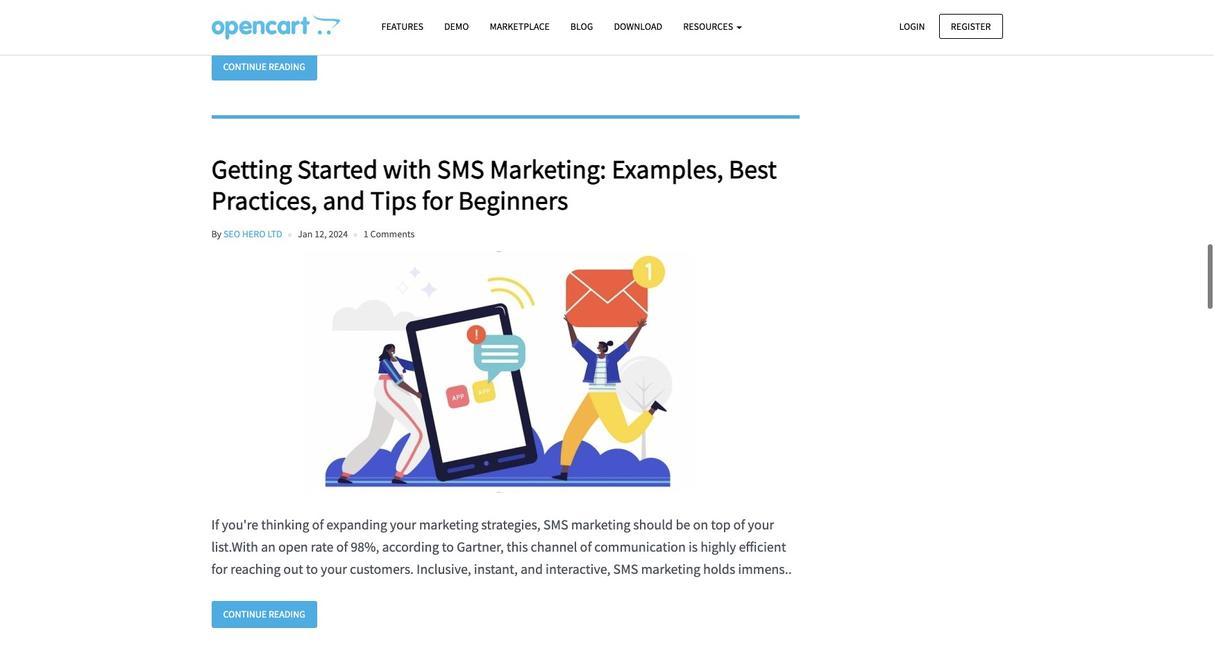 Task type: describe. For each thing, give the bounding box(es) containing it.
seo
[[223, 228, 240, 240]]

register link
[[939, 14, 1003, 39]]

practices,
[[211, 184, 317, 217]]

expanding
[[326, 516, 387, 533]]

2 continue from the top
[[223, 608, 267, 621]]

2 horizontal spatial sms
[[613, 560, 638, 578]]

0 horizontal spatial your
[[321, 560, 347, 578]]

of right top
[[733, 516, 745, 533]]

2 reading from the top
[[269, 608, 305, 621]]

2 continue reading link from the top
[[211, 601, 317, 628]]

ltd
[[268, 228, 282, 240]]

getting started with sms marketing: examples, best practices, and tips for beginners image
[[211, 251, 786, 493]]

if
[[211, 516, 219, 533]]

of up interactive,
[[580, 538, 592, 556]]

started
[[297, 152, 378, 185]]

1 comments
[[364, 228, 415, 240]]

blog link
[[560, 15, 604, 39]]

resources link
[[673, 15, 752, 39]]

continue reading for first continue reading link from the top
[[223, 60, 305, 73]]

marketplace link
[[479, 15, 560, 39]]

instant,
[[474, 560, 518, 578]]

getting started with sms marketing: examples, best practices, and tips for beginners
[[211, 152, 777, 217]]

login
[[899, 20, 925, 32]]

customers.
[[350, 560, 414, 578]]

you're
[[222, 516, 258, 533]]

seo hero ltd link
[[223, 228, 282, 240]]

interactive,
[[546, 560, 611, 578]]

thinking
[[261, 516, 309, 533]]

1 continue from the top
[[223, 60, 267, 73]]

gartner,
[[457, 538, 504, 556]]

should
[[633, 516, 673, 533]]

strategies,
[[481, 516, 541, 533]]

of up rate
[[312, 516, 324, 533]]

immens..
[[738, 560, 792, 578]]

98%,
[[351, 538, 379, 556]]

1 continue reading link from the top
[[211, 54, 317, 80]]

efficient
[[739, 538, 786, 556]]

according
[[382, 538, 439, 556]]

12,
[[315, 228, 327, 240]]

an
[[261, 538, 276, 556]]

download link
[[604, 15, 673, 39]]

sms inside getting started with sms marketing: examples, best practices, and tips for beginners
[[437, 152, 484, 185]]

communication
[[594, 538, 686, 556]]

rate
[[311, 538, 334, 556]]

this
[[507, 538, 528, 556]]

0 horizontal spatial marketing
[[419, 516, 479, 533]]

open
[[278, 538, 308, 556]]

jan
[[298, 228, 313, 240]]

by seo hero ltd
[[211, 228, 282, 240]]

2024
[[329, 228, 348, 240]]

is
[[689, 538, 698, 556]]

register
[[951, 20, 991, 32]]

marketing:
[[490, 152, 606, 185]]

0 horizontal spatial to
[[306, 560, 318, 578]]

inclusive,
[[417, 560, 471, 578]]

top
[[711, 516, 731, 533]]

demo link
[[434, 15, 479, 39]]

resources
[[683, 20, 735, 33]]



Task type: vqa. For each thing, say whether or not it's contained in the screenshot.
Demo link
yes



Task type: locate. For each thing, give the bounding box(es) containing it.
hero
[[242, 228, 266, 240]]

your
[[390, 516, 416, 533], [748, 516, 774, 533], [321, 560, 347, 578]]

features link
[[371, 15, 434, 39]]

continue down reaching on the left bottom of the page
[[223, 608, 267, 621]]

out
[[283, 560, 303, 578]]

reading down out
[[269, 608, 305, 621]]

continue reading link down opencart - blog image
[[211, 54, 317, 80]]

2 vertical spatial sms
[[613, 560, 638, 578]]

0 vertical spatial reading
[[269, 60, 305, 73]]

0 vertical spatial and
[[323, 184, 365, 217]]

your up according
[[390, 516, 416, 533]]

1 vertical spatial reading
[[269, 608, 305, 621]]

1 horizontal spatial marketing
[[571, 516, 631, 533]]

for right "tips" on the top of the page
[[422, 184, 453, 217]]

with
[[383, 152, 432, 185]]

2 horizontal spatial marketing
[[641, 560, 700, 578]]

demo
[[444, 20, 469, 33]]

marketplace
[[490, 20, 550, 33]]

0 vertical spatial continue reading
[[223, 60, 305, 73]]

to
[[442, 538, 454, 556], [306, 560, 318, 578]]

marketing up gartner, at the left
[[419, 516, 479, 533]]

1
[[364, 228, 368, 240]]

on
[[693, 516, 708, 533]]

continue reading for 1st continue reading link from the bottom of the page
[[223, 608, 305, 621]]

continue reading down reaching on the left bottom of the page
[[223, 608, 305, 621]]

continue reading down opencart - blog image
[[223, 60, 305, 73]]

for inside if you're thinking of expanding your marketing strategies, sms marketing should be on top of your list.with an open rate of 98%, according to gartner, this channel of communication is highly efficient for reaching out to your customers. inclusive, instant, and interactive, sms marketing holds immens..
[[211, 560, 228, 578]]

2 continue reading from the top
[[223, 608, 305, 621]]

tips
[[370, 184, 417, 217]]

1 reading from the top
[[269, 60, 305, 73]]

and up 2024
[[323, 184, 365, 217]]

1 vertical spatial to
[[306, 560, 318, 578]]

0 vertical spatial sms
[[437, 152, 484, 185]]

examples,
[[612, 152, 724, 185]]

and inside if you're thinking of expanding your marketing strategies, sms marketing should be on top of your list.with an open rate of 98%, according to gartner, this channel of communication is highly efficient for reaching out to your customers. inclusive, instant, and interactive, sms marketing holds immens..
[[521, 560, 543, 578]]

1 horizontal spatial your
[[390, 516, 416, 533]]

1 vertical spatial continue reading link
[[211, 601, 317, 628]]

marketing
[[419, 516, 479, 533], [571, 516, 631, 533], [641, 560, 700, 578]]

2 horizontal spatial your
[[748, 516, 774, 533]]

list.with
[[211, 538, 258, 556]]

jan 12, 2024
[[298, 228, 348, 240]]

for
[[422, 184, 453, 217], [211, 560, 228, 578]]

for down list.with
[[211, 560, 228, 578]]

best
[[729, 152, 777, 185]]

to right out
[[306, 560, 318, 578]]

1 continue reading from the top
[[223, 60, 305, 73]]

reading
[[269, 60, 305, 73], [269, 608, 305, 621]]

continue reading link down reaching on the left bottom of the page
[[211, 601, 317, 628]]

by
[[211, 228, 222, 240]]

and down this
[[521, 560, 543, 578]]

getting started with sms marketing: examples, best practices, and tips for beginners link
[[211, 152, 800, 217]]

of
[[312, 516, 324, 533], [733, 516, 745, 533], [336, 538, 348, 556], [580, 538, 592, 556]]

reading down opencart - blog image
[[269, 60, 305, 73]]

of right rate
[[336, 538, 348, 556]]

1 vertical spatial sms
[[543, 516, 568, 533]]

continue reading
[[223, 60, 305, 73], [223, 608, 305, 621]]

1 horizontal spatial and
[[521, 560, 543, 578]]

sms up channel
[[543, 516, 568, 533]]

holds
[[703, 560, 735, 578]]

1 vertical spatial continue reading
[[223, 608, 305, 621]]

and
[[323, 184, 365, 217], [521, 560, 543, 578]]

1 vertical spatial continue
[[223, 608, 267, 621]]

your down rate
[[321, 560, 347, 578]]

comments
[[370, 228, 415, 240]]

be
[[676, 516, 690, 533]]

sms right with
[[437, 152, 484, 185]]

reaching
[[230, 560, 281, 578]]

to up inclusive,
[[442, 538, 454, 556]]

your up efficient
[[748, 516, 774, 533]]

0 vertical spatial continue reading link
[[211, 54, 317, 80]]

continue
[[223, 60, 267, 73], [223, 608, 267, 621]]

0 vertical spatial for
[[422, 184, 453, 217]]

continue down opencart - blog image
[[223, 60, 267, 73]]

continue reading link
[[211, 54, 317, 80], [211, 601, 317, 628]]

channel
[[531, 538, 577, 556]]

and inside getting started with sms marketing: examples, best practices, and tips for beginners
[[323, 184, 365, 217]]

if you're thinking of expanding your marketing strategies, sms marketing should be on top of your list.with an open rate of 98%, according to gartner, this channel of communication is highly efficient for reaching out to your customers. inclusive, instant, and interactive, sms marketing holds immens..
[[211, 516, 792, 578]]

1 horizontal spatial for
[[422, 184, 453, 217]]

0 vertical spatial continue
[[223, 60, 267, 73]]

features
[[381, 20, 423, 33]]

0 vertical spatial to
[[442, 538, 454, 556]]

1 horizontal spatial sms
[[543, 516, 568, 533]]

download
[[614, 20, 662, 33]]

opencart - blog image
[[211, 15, 340, 40]]

0 horizontal spatial and
[[323, 184, 365, 217]]

marketing up the communication
[[571, 516, 631, 533]]

highly
[[701, 538, 736, 556]]

blog
[[571, 20, 593, 33]]

beginners
[[458, 184, 568, 217]]

sms
[[437, 152, 484, 185], [543, 516, 568, 533], [613, 560, 638, 578]]

login link
[[888, 14, 937, 39]]

0 horizontal spatial sms
[[437, 152, 484, 185]]

for inside getting started with sms marketing: examples, best practices, and tips for beginners
[[422, 184, 453, 217]]

sms down the communication
[[613, 560, 638, 578]]

1 vertical spatial and
[[521, 560, 543, 578]]

1 horizontal spatial to
[[442, 538, 454, 556]]

0 horizontal spatial for
[[211, 560, 228, 578]]

1 vertical spatial for
[[211, 560, 228, 578]]

getting
[[211, 152, 292, 185]]

marketing down is
[[641, 560, 700, 578]]



